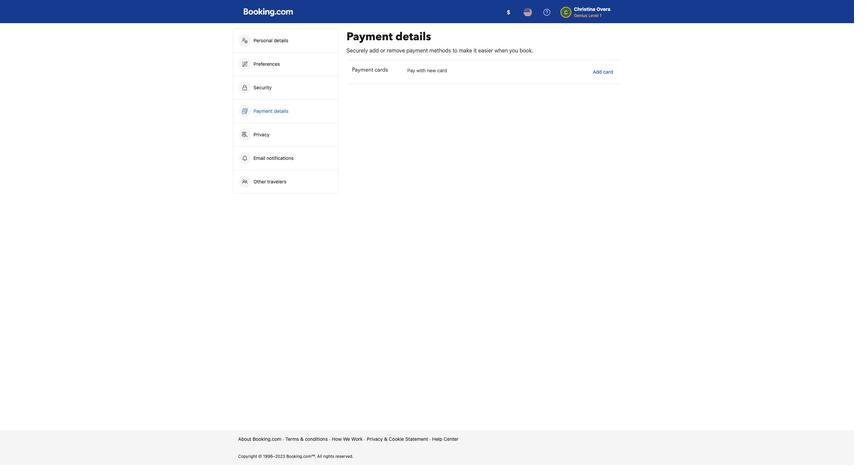 Task type: locate. For each thing, give the bounding box(es) containing it.
how we work
[[332, 436, 363, 442]]

christina overa genius level 1
[[574, 6, 611, 18]]

details for personal details
[[274, 38, 288, 43]]

we
[[343, 436, 350, 442]]

details
[[396, 29, 431, 44], [274, 38, 288, 43], [274, 108, 289, 114]]

2 & from the left
[[384, 436, 388, 442]]

0 horizontal spatial privacy
[[254, 132, 270, 137]]

privacy
[[254, 132, 270, 137], [367, 436, 383, 442]]

terms
[[286, 436, 299, 442]]

reserved.
[[336, 454, 354, 459]]

securely
[[347, 47, 368, 54]]

details up payment
[[396, 29, 431, 44]]

or
[[380, 47, 386, 54]]

personal details link
[[233, 29, 338, 52]]

card
[[438, 68, 447, 73], [603, 69, 614, 75]]

0 vertical spatial payment
[[347, 29, 393, 44]]

details right personal at the left top of page
[[274, 38, 288, 43]]

1996–2023
[[263, 454, 285, 459]]

help
[[432, 436, 443, 442]]

travelers
[[267, 179, 287, 185]]

terms & conditions link
[[286, 436, 328, 443]]

payment cards
[[352, 66, 388, 74]]

add card
[[593, 69, 614, 75]]

easier
[[478, 47, 493, 54]]

payment inside payment details securely add or remove payment methods to make it easier when you book.
[[347, 29, 393, 44]]

&
[[300, 436, 304, 442], [384, 436, 388, 442]]

card right new
[[438, 68, 447, 73]]

1 vertical spatial privacy
[[367, 436, 383, 442]]

payment left cards
[[352, 66, 373, 74]]

email notifications link
[[233, 147, 338, 170]]

card right the add
[[603, 69, 614, 75]]

add
[[370, 47, 379, 54]]

payment for payment details
[[254, 108, 273, 114]]

with
[[417, 68, 426, 73]]

conditions
[[305, 436, 328, 442]]

notifications
[[267, 155, 294, 161]]

payment down the security
[[254, 108, 273, 114]]

1
[[600, 13, 602, 18]]

& right terms
[[300, 436, 304, 442]]

remove
[[387, 47, 405, 54]]

1 horizontal spatial card
[[603, 69, 614, 75]]

©
[[258, 454, 262, 459]]

preferences
[[254, 61, 280, 67]]

& left cookie
[[384, 436, 388, 442]]

1 horizontal spatial &
[[384, 436, 388, 442]]

1 horizontal spatial privacy
[[367, 436, 383, 442]]

about booking.com
[[238, 436, 281, 442]]

center
[[444, 436, 459, 442]]

payment
[[347, 29, 393, 44], [352, 66, 373, 74], [254, 108, 273, 114]]

1 vertical spatial payment
[[352, 66, 373, 74]]

overa
[[597, 6, 611, 12]]

pay
[[407, 68, 415, 73]]

it
[[474, 47, 477, 54]]

privacy for privacy & cookie statement
[[367, 436, 383, 442]]

work
[[351, 436, 363, 442]]

details inside payment details securely add or remove payment methods to make it easier when you book.
[[396, 29, 431, 44]]

other travelers
[[254, 179, 287, 185]]

statement
[[406, 436, 428, 442]]

help center
[[432, 436, 459, 442]]

privacy right the work
[[367, 436, 383, 442]]

cookie
[[389, 436, 404, 442]]

1 & from the left
[[300, 436, 304, 442]]

0 horizontal spatial &
[[300, 436, 304, 442]]

other travelers link
[[233, 170, 338, 193]]

copyright
[[238, 454, 257, 459]]

terms & conditions
[[286, 436, 328, 442]]

pay with new card
[[407, 68, 447, 73]]

0 vertical spatial privacy
[[254, 132, 270, 137]]

methods
[[430, 47, 451, 54]]

payment for payment details securely add or remove payment methods to make it easier when you book.
[[347, 29, 393, 44]]

security link
[[233, 76, 338, 99]]

payment up add
[[347, 29, 393, 44]]

details for payment details
[[274, 108, 289, 114]]

all
[[317, 454, 322, 459]]

details down security 'link'
[[274, 108, 289, 114]]

privacy up email
[[254, 132, 270, 137]]

2 vertical spatial payment
[[254, 108, 273, 114]]



Task type: vqa. For each thing, say whether or not it's contained in the screenshot.
Copyright © 1996–2023 Booking.com™. All rights reserved.
yes



Task type: describe. For each thing, give the bounding box(es) containing it.
when
[[495, 47, 508, 54]]

copyright © 1996–2023 booking.com™. all rights reserved.
[[238, 454, 354, 459]]

add card button
[[590, 66, 616, 78]]

new
[[427, 68, 436, 73]]

email
[[254, 155, 265, 161]]

& for privacy
[[384, 436, 388, 442]]

how we work link
[[332, 436, 363, 443]]

details for payment details securely add or remove payment methods to make it easier when you book.
[[396, 29, 431, 44]]

add
[[593, 69, 602, 75]]

privacy & cookie statement
[[367, 436, 428, 442]]

payment
[[407, 47, 428, 54]]

booking.com™.
[[287, 454, 316, 459]]

how
[[332, 436, 342, 442]]

help center link
[[432, 436, 459, 443]]

0 horizontal spatial card
[[438, 68, 447, 73]]

you
[[510, 47, 518, 54]]

personal
[[254, 38, 273, 43]]

& for terms
[[300, 436, 304, 442]]

privacy link
[[233, 123, 338, 146]]

email notifications
[[254, 155, 294, 161]]

booking.com
[[253, 436, 281, 442]]

payment details securely add or remove payment methods to make it easier when you book.
[[347, 29, 534, 54]]

personal details
[[254, 38, 288, 43]]

christina
[[574, 6, 596, 12]]

payment details link
[[233, 100, 338, 123]]

rights
[[323, 454, 334, 459]]

payment for payment cards
[[352, 66, 373, 74]]

about booking.com link
[[238, 436, 281, 443]]

make
[[459, 47, 472, 54]]

to
[[453, 47, 458, 54]]

about
[[238, 436, 252, 442]]

cards
[[375, 66, 388, 74]]

genius
[[574, 13, 588, 18]]

preferences link
[[233, 53, 338, 76]]

privacy for privacy
[[254, 132, 270, 137]]

payment details
[[254, 108, 290, 114]]

$ button
[[501, 4, 517, 20]]

other
[[254, 179, 266, 185]]

security
[[254, 85, 272, 90]]

book.
[[520, 47, 534, 54]]

card inside "dropdown button"
[[603, 69, 614, 75]]

privacy & cookie statement link
[[367, 436, 428, 443]]

level
[[589, 13, 599, 18]]

$
[[507, 9, 511, 15]]



